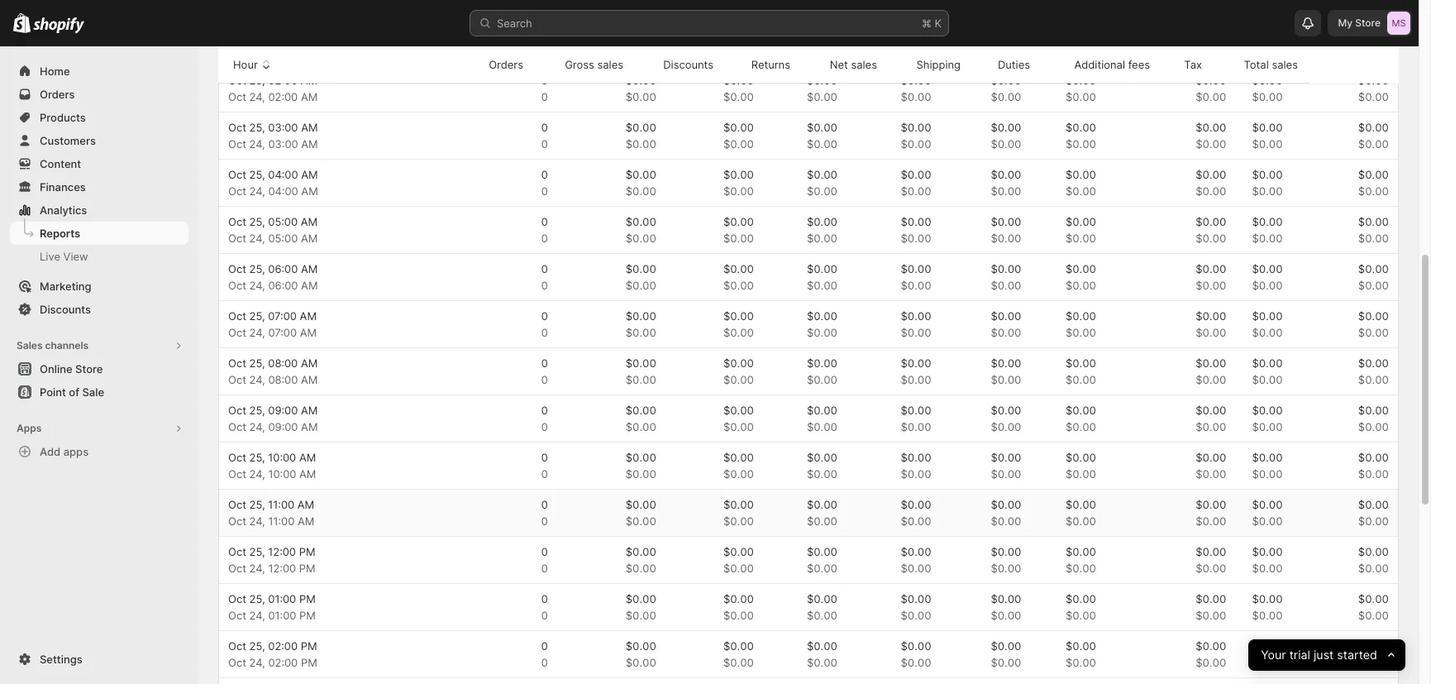 Task type: vqa. For each thing, say whether or not it's contained in the screenshot.


Task type: describe. For each thing, give the bounding box(es) containing it.
channels
[[45, 339, 89, 352]]

am up oct 25, 04:00 am oct 24, 04:00 am
[[301, 137, 318, 151]]

oct 25, 01:00 pm oct 24, 01:00 pm
[[228, 592, 316, 622]]

3 01:00 from the top
[[268, 609, 296, 622]]

oct 25, 02:00 am oct 24, 02:00 am
[[228, 74, 318, 103]]

your trial just started button
[[1249, 639, 1406, 671]]

k
[[935, 17, 942, 30]]

0 0 for oct 25, 01:00 pm oct 24, 01:00 pm
[[542, 592, 548, 622]]

settings link
[[10, 648, 189, 671]]

17 oct from the top
[[228, 420, 246, 433]]

25, for oct 25, 02:00 am oct 24, 02:00 am
[[249, 74, 265, 87]]

live view
[[40, 250, 88, 263]]

25, for oct 25, 01:00 pm oct 24, 01:00 pm
[[249, 592, 265, 606]]

oct 25, 05:00 am oct 24, 05:00 am
[[228, 215, 318, 245]]

view
[[63, 250, 88, 263]]

7 0 from the top
[[542, 168, 548, 181]]

returns
[[752, 58, 791, 71]]

am down oct 25, 03:00 am oct 24, 03:00 am at the top left
[[301, 168, 318, 181]]

oct 25, 12:00 pm oct 24, 12:00 pm
[[228, 545, 316, 575]]

oct 25, 10:00 am oct 24, 10:00 am
[[228, 451, 316, 481]]

am down oct 25, 06:00 am oct 24, 06:00 am
[[300, 309, 317, 323]]

18 0 from the top
[[542, 420, 548, 433]]

additional
[[1075, 58, 1126, 71]]

27 0 from the top
[[542, 639, 548, 653]]

total sales button
[[1226, 49, 1301, 80]]

22 oct from the top
[[228, 545, 246, 558]]

1 04:00 from the top
[[268, 168, 298, 181]]

3 oct from the top
[[228, 90, 246, 103]]

oct 25, 04:00 am oct 24, 04:00 am
[[228, 168, 318, 198]]

2 08:00 from the top
[[268, 373, 298, 386]]

shopify image
[[33, 17, 85, 34]]

returns button
[[733, 49, 793, 80]]

your trial just started
[[1262, 647, 1378, 662]]

3 0 from the top
[[542, 74, 548, 87]]

2 11:00 from the top
[[268, 515, 295, 528]]

5 0 from the top
[[542, 121, 548, 134]]

2 02:00 from the top
[[268, 90, 298, 103]]

am down oct 25, 05:00 am oct 24, 05:00 am
[[301, 262, 318, 275]]

7 oct from the top
[[228, 184, 246, 198]]

13 0 from the top
[[542, 309, 548, 323]]

total
[[1245, 58, 1270, 71]]

2 07:00 from the top
[[268, 326, 297, 339]]

orders inside orders link
[[40, 88, 75, 101]]

marketing
[[40, 280, 91, 293]]

19 0 from the top
[[542, 451, 548, 464]]

home
[[40, 65, 70, 78]]

trial
[[1290, 647, 1311, 662]]

25 0 from the top
[[542, 592, 548, 606]]

am up oct 25, 12:00 pm oct 24, 12:00 pm
[[298, 515, 315, 528]]

24, for oct 25, 04:00 am
[[249, 184, 265, 198]]

0 0 for oct 25, 10:00 am oct 24, 10:00 am
[[542, 451, 548, 481]]

settings
[[40, 653, 82, 666]]

0 0 for oct 25, 07:00 am oct 24, 07:00 am
[[542, 309, 548, 339]]

online store link
[[10, 357, 189, 381]]

sales for total sales
[[1273, 58, 1299, 71]]

25, for oct 25, 07:00 am oct 24, 07:00 am
[[249, 309, 265, 323]]

11 0 from the top
[[542, 262, 548, 275]]

23 0 from the top
[[542, 545, 548, 558]]

oct 25, 02:00 pm oct 24, 02:00 pm
[[228, 639, 317, 669]]

gross sales
[[565, 58, 624, 71]]

add
[[40, 445, 61, 458]]

just
[[1314, 647, 1334, 662]]

online store
[[40, 362, 103, 376]]

point
[[40, 385, 66, 399]]

orders link
[[10, 83, 189, 106]]

am down oct 25, 02:00 am oct 24, 02:00 am
[[301, 121, 318, 134]]

2 04:00 from the top
[[268, 184, 298, 198]]

content
[[40, 157, 81, 170]]

am up oct 25, 09:00 am oct 24, 09:00 am
[[301, 373, 318, 386]]

23 oct from the top
[[228, 562, 246, 575]]

gross
[[565, 58, 595, 71]]

content link
[[10, 152, 189, 175]]

9 0 from the top
[[542, 215, 548, 228]]

discounts inside button
[[664, 58, 714, 71]]

20 oct from the top
[[228, 498, 246, 511]]

am up oct 25, 06:00 am oct 24, 06:00 am
[[301, 232, 318, 245]]

8 0 from the top
[[542, 184, 548, 198]]

oct 24, 01:00 am
[[228, 43, 316, 56]]

24, for oct 25, 11:00 am
[[249, 515, 265, 528]]

sales channels button
[[10, 334, 189, 357]]

oct 25, 06:00 am oct 24, 06:00 am
[[228, 262, 318, 292]]

26 0 from the top
[[542, 609, 548, 622]]

1 10:00 from the top
[[268, 451, 296, 464]]

1 0 0 from the top
[[542, 26, 548, 56]]

14 oct from the top
[[228, 357, 246, 370]]

1 03:00 from the top
[[268, 121, 298, 134]]

21 0 from the top
[[542, 498, 548, 511]]

24, for oct 25, 02:00 pm
[[249, 656, 265, 669]]

duties button
[[979, 49, 1033, 80]]

hour button
[[231, 49, 277, 80]]

24, for oct 25, 10:00 am
[[249, 467, 265, 481]]

am down oct 25, 04:00 am oct 24, 04:00 am
[[301, 215, 318, 228]]

sale
[[82, 385, 104, 399]]

16 0 from the top
[[542, 373, 548, 386]]

24 0 from the top
[[542, 562, 548, 575]]

reports
[[40, 227, 80, 240]]

additional fees
[[1075, 58, 1151, 71]]

1 08:00 from the top
[[268, 357, 298, 370]]

shopify image
[[13, 13, 31, 33]]

4 oct from the top
[[228, 121, 246, 134]]

1 02:00 from the top
[[268, 74, 298, 87]]

01:00 for pm
[[268, 592, 296, 606]]

marketing link
[[10, 275, 189, 298]]

0 0 for oct 25, 09:00 am oct 24, 09:00 am
[[542, 404, 548, 433]]

25, for oct 25, 05:00 am oct 24, 05:00 am
[[249, 215, 265, 228]]

2 03:00 from the top
[[268, 137, 298, 151]]

orders button
[[470, 49, 526, 80]]

14 0 from the top
[[542, 326, 548, 339]]

your
[[1262, 647, 1287, 662]]

25, for oct 25, 06:00 am oct 24, 06:00 am
[[249, 262, 265, 275]]

17 0 from the top
[[542, 404, 548, 417]]

2 05:00 from the top
[[268, 232, 298, 245]]

1 11:00 from the top
[[268, 498, 295, 511]]

3 02:00 from the top
[[268, 639, 298, 653]]

store for my store
[[1356, 17, 1381, 29]]

net
[[830, 58, 849, 71]]

shipping
[[917, 58, 961, 71]]

1 09:00 from the top
[[268, 404, 298, 417]]

25 oct from the top
[[228, 609, 246, 622]]

live
[[40, 250, 60, 263]]

my
[[1339, 17, 1353, 29]]

⌘ k
[[922, 17, 942, 30]]

24, for oct 25, 12:00 pm
[[249, 562, 265, 575]]

10 0 from the top
[[542, 232, 548, 245]]

sales for gross sales
[[598, 58, 624, 71]]

0 0 for oct 25, 08:00 am oct 24, 08:00 am
[[542, 357, 548, 386]]

am down oct 25, 10:00 am oct 24, 10:00 am
[[298, 498, 314, 511]]

gross sales button
[[546, 49, 626, 80]]

18 oct from the top
[[228, 451, 246, 464]]

16 oct from the top
[[228, 404, 246, 417]]

oct 25, 03:00 am oct 24, 03:00 am
[[228, 121, 318, 151]]

point of sale link
[[10, 381, 189, 404]]

2 09:00 from the top
[[268, 420, 298, 433]]

tax
[[1185, 58, 1203, 71]]

apps
[[17, 422, 42, 434]]

point of sale button
[[0, 381, 199, 404]]

2 12:00 from the top
[[268, 562, 296, 575]]

sales channels
[[17, 339, 89, 352]]

1 06:00 from the top
[[268, 262, 298, 275]]

started
[[1338, 647, 1378, 662]]

1 0 from the top
[[542, 26, 548, 40]]

19 oct from the top
[[228, 467, 246, 481]]



Task type: locate. For each thing, give the bounding box(es) containing it.
finances link
[[10, 175, 189, 199]]

add apps button
[[10, 440, 189, 463]]

24, up oct 25, 10:00 am oct 24, 10:00 am
[[249, 420, 265, 433]]

$0.00
[[626, 26, 657, 40], [724, 26, 754, 40], [807, 26, 838, 40], [901, 26, 932, 40], [1359, 26, 1390, 40], [626, 43, 657, 56], [724, 43, 754, 56], [807, 43, 838, 56], [901, 43, 932, 56], [991, 43, 1022, 56], [1066, 43, 1097, 56], [1196, 43, 1227, 56], [1253, 43, 1284, 56], [1359, 43, 1390, 56], [626, 74, 657, 87], [724, 74, 754, 87], [807, 74, 838, 87], [901, 74, 932, 87], [991, 74, 1022, 87], [1066, 74, 1097, 87], [1196, 74, 1227, 87], [1253, 74, 1284, 87], [1359, 74, 1390, 87], [626, 90, 657, 103], [724, 90, 754, 103], [807, 90, 838, 103], [901, 90, 932, 103], [991, 90, 1022, 103], [1066, 90, 1097, 103], [1196, 90, 1227, 103], [1253, 90, 1284, 103], [1359, 90, 1390, 103], [626, 121, 657, 134], [724, 121, 754, 134], [807, 121, 838, 134], [901, 121, 932, 134], [991, 121, 1022, 134], [1066, 121, 1097, 134], [1196, 121, 1227, 134], [1253, 121, 1284, 134], [1359, 121, 1390, 134], [626, 137, 657, 151], [724, 137, 754, 151], [807, 137, 838, 151], [901, 137, 932, 151], [991, 137, 1022, 151], [1066, 137, 1097, 151], [1196, 137, 1227, 151], [1253, 137, 1284, 151], [1359, 137, 1390, 151], [626, 168, 657, 181], [724, 168, 754, 181], [807, 168, 838, 181], [901, 168, 932, 181], [991, 168, 1022, 181], [1066, 168, 1097, 181], [1196, 168, 1227, 181], [1253, 168, 1284, 181], [1359, 168, 1390, 181], [626, 184, 657, 198], [724, 184, 754, 198], [807, 184, 838, 198], [901, 184, 932, 198], [991, 184, 1022, 198], [1066, 184, 1097, 198], [1196, 184, 1227, 198], [1253, 184, 1284, 198], [1359, 184, 1390, 198], [626, 215, 657, 228], [724, 215, 754, 228], [807, 215, 838, 228], [901, 215, 932, 228], [991, 215, 1022, 228], [1066, 215, 1097, 228], [1196, 215, 1227, 228], [1253, 215, 1284, 228], [1359, 215, 1390, 228], [626, 232, 657, 245], [724, 232, 754, 245], [807, 232, 838, 245], [901, 232, 932, 245], [991, 232, 1022, 245], [1066, 232, 1097, 245], [1196, 232, 1227, 245], [1253, 232, 1284, 245], [1359, 232, 1390, 245], [626, 262, 657, 275], [724, 262, 754, 275], [807, 262, 838, 275], [901, 262, 932, 275], [991, 262, 1022, 275], [1066, 262, 1097, 275], [1196, 262, 1227, 275], [1253, 262, 1284, 275], [1359, 262, 1390, 275], [626, 279, 657, 292], [724, 279, 754, 292], [807, 279, 838, 292], [901, 279, 932, 292], [991, 279, 1022, 292], [1066, 279, 1097, 292], [1196, 279, 1227, 292], [1253, 279, 1284, 292], [1359, 279, 1390, 292], [626, 309, 657, 323], [724, 309, 754, 323], [807, 309, 838, 323], [901, 309, 932, 323], [991, 309, 1022, 323], [1066, 309, 1097, 323], [1196, 309, 1227, 323], [1253, 309, 1284, 323], [1359, 309, 1390, 323], [626, 326, 657, 339], [724, 326, 754, 339], [807, 326, 838, 339], [901, 326, 932, 339], [991, 326, 1022, 339], [1066, 326, 1097, 339], [1196, 326, 1227, 339], [1253, 326, 1284, 339], [1359, 326, 1390, 339], [626, 357, 657, 370], [724, 357, 754, 370], [807, 357, 838, 370], [901, 357, 932, 370], [991, 357, 1022, 370], [1066, 357, 1097, 370], [1196, 357, 1227, 370], [1253, 357, 1284, 370], [1359, 357, 1390, 370], [626, 373, 657, 386], [724, 373, 754, 386], [807, 373, 838, 386], [901, 373, 932, 386], [991, 373, 1022, 386], [1066, 373, 1097, 386], [1196, 373, 1227, 386], [1253, 373, 1284, 386], [1359, 373, 1390, 386], [626, 404, 657, 417], [724, 404, 754, 417], [807, 404, 838, 417], [901, 404, 932, 417], [991, 404, 1022, 417], [1066, 404, 1097, 417], [1196, 404, 1227, 417], [1253, 404, 1284, 417], [1359, 404, 1390, 417], [626, 420, 657, 433], [724, 420, 754, 433], [807, 420, 838, 433], [901, 420, 932, 433], [991, 420, 1022, 433], [1066, 420, 1097, 433], [1196, 420, 1227, 433], [1253, 420, 1284, 433], [1359, 420, 1390, 433], [626, 451, 657, 464], [724, 451, 754, 464], [807, 451, 838, 464], [901, 451, 932, 464], [991, 451, 1022, 464], [1066, 451, 1097, 464], [1196, 451, 1227, 464], [1253, 451, 1284, 464], [1359, 451, 1390, 464], [626, 467, 657, 481], [724, 467, 754, 481], [807, 467, 838, 481], [901, 467, 932, 481], [991, 467, 1022, 481], [1066, 467, 1097, 481], [1196, 467, 1227, 481], [1253, 467, 1284, 481], [1359, 467, 1390, 481], [626, 498, 657, 511], [724, 498, 754, 511], [807, 498, 838, 511], [901, 498, 932, 511], [991, 498, 1022, 511], [1066, 498, 1097, 511], [1196, 498, 1227, 511], [1253, 498, 1284, 511], [1359, 498, 1390, 511], [626, 515, 657, 528], [724, 515, 754, 528], [807, 515, 838, 528], [901, 515, 932, 528], [991, 515, 1022, 528], [1066, 515, 1097, 528], [1196, 515, 1227, 528], [1253, 515, 1284, 528], [1359, 515, 1390, 528], [626, 545, 657, 558], [724, 545, 754, 558], [807, 545, 838, 558], [901, 545, 932, 558], [991, 545, 1022, 558], [1066, 545, 1097, 558], [1196, 545, 1227, 558], [1253, 545, 1284, 558], [1359, 545, 1390, 558], [626, 562, 657, 575], [724, 562, 754, 575], [807, 562, 838, 575], [901, 562, 932, 575], [991, 562, 1022, 575], [1066, 562, 1097, 575], [1196, 562, 1227, 575], [1253, 562, 1284, 575], [1359, 562, 1390, 575], [626, 592, 657, 606], [724, 592, 754, 606], [807, 592, 838, 606], [901, 592, 932, 606], [991, 592, 1022, 606], [1066, 592, 1097, 606], [1196, 592, 1227, 606], [1253, 592, 1284, 606], [1359, 592, 1390, 606], [626, 609, 657, 622], [724, 609, 754, 622], [807, 609, 838, 622], [901, 609, 932, 622], [991, 609, 1022, 622], [1066, 609, 1097, 622], [1196, 609, 1227, 622], [1253, 609, 1284, 622], [1359, 609, 1390, 622], [626, 639, 657, 653], [724, 639, 754, 653], [807, 639, 838, 653], [901, 639, 932, 653], [991, 639, 1022, 653], [1066, 639, 1097, 653], [1196, 639, 1227, 653], [1253, 639, 1284, 653], [1359, 639, 1390, 653], [626, 656, 657, 669], [724, 656, 754, 669], [807, 656, 838, 669], [901, 656, 932, 669], [991, 656, 1022, 669], [1066, 656, 1097, 669], [1196, 656, 1227, 669], [1253, 656, 1284, 669], [1359, 656, 1390, 669]]

25, inside oct 25, 06:00 am oct 24, 06:00 am
[[249, 262, 265, 275]]

13 0 0 from the top
[[542, 592, 548, 622]]

1 07:00 from the top
[[268, 309, 297, 323]]

24, up oct 25, 12:00 pm oct 24, 12:00 pm
[[249, 515, 265, 528]]

⌘
[[922, 17, 932, 30]]

sales right total
[[1273, 58, 1299, 71]]

products link
[[10, 106, 189, 129]]

24, for oct 25, 01:00 pm
[[249, 609, 265, 622]]

oct 25, 09:00 am oct 24, 09:00 am
[[228, 404, 318, 433]]

24, for oct 25, 09:00 am
[[249, 420, 265, 433]]

am up oct 25, 08:00 am oct 24, 08:00 am
[[300, 326, 317, 339]]

01:00 up the oct 25, 02:00 pm oct 24, 02:00 pm
[[268, 609, 296, 622]]

live view link
[[10, 245, 189, 268]]

sales right gross
[[598, 58, 624, 71]]

am up oct 25, 10:00 am oct 24, 10:00 am
[[301, 420, 318, 433]]

fees
[[1129, 58, 1151, 71]]

2 sales from the left
[[852, 58, 878, 71]]

discounts inside 'link'
[[40, 303, 91, 316]]

24, inside the oct 25, 02:00 pm oct 24, 02:00 pm
[[249, 656, 265, 669]]

25, for oct 25, 12:00 pm oct 24, 12:00 pm
[[249, 545, 265, 558]]

09:00 up oct 25, 10:00 am oct 24, 10:00 am
[[268, 420, 298, 433]]

08:00 down oct 25, 07:00 am oct 24, 07:00 am
[[268, 357, 298, 370]]

orders inside orders button
[[489, 58, 524, 71]]

store
[[1356, 17, 1381, 29], [75, 362, 103, 376]]

net sales button
[[811, 49, 880, 80]]

1 01:00 from the top
[[268, 43, 296, 56]]

store inside online store link
[[75, 362, 103, 376]]

oct 25, 11:00 am oct 24, 11:00 am
[[228, 498, 315, 528]]

2 oct from the top
[[228, 74, 246, 87]]

1 12:00 from the top
[[268, 545, 296, 558]]

6 24, from the top
[[249, 279, 265, 292]]

26 oct from the top
[[228, 639, 246, 653]]

14 0 0 from the top
[[542, 639, 548, 669]]

2 horizontal spatial sales
[[1273, 58, 1299, 71]]

0 vertical spatial 03:00
[[268, 121, 298, 134]]

sales
[[17, 339, 43, 352]]

0 vertical spatial 11:00
[[268, 498, 295, 511]]

0 0 for oct 25, 11:00 am oct 24, 11:00 am
[[542, 498, 548, 528]]

2 25, from the top
[[249, 121, 265, 134]]

products
[[40, 111, 86, 124]]

25, inside oct 25, 03:00 am oct 24, 03:00 am
[[249, 121, 265, 134]]

15 0 from the top
[[542, 357, 548, 370]]

07:00 up oct 25, 08:00 am oct 24, 08:00 am
[[268, 326, 297, 339]]

24, up oct 25, 09:00 am oct 24, 09:00 am
[[249, 373, 265, 386]]

24, for oct 25, 08:00 am
[[249, 373, 265, 386]]

additional fees button
[[1056, 49, 1153, 80]]

9 25, from the top
[[249, 451, 265, 464]]

sales right "net"
[[852, 58, 878, 71]]

11 24, from the top
[[249, 515, 265, 528]]

24, inside oct 25, 06:00 am oct 24, 06:00 am
[[249, 279, 265, 292]]

1 24, from the top
[[249, 43, 265, 56]]

store up sale at the bottom of page
[[75, 362, 103, 376]]

21 oct from the top
[[228, 515, 246, 528]]

am up oct 25, 05:00 am oct 24, 05:00 am
[[301, 184, 318, 198]]

1 vertical spatial 05:00
[[268, 232, 298, 245]]

my store
[[1339, 17, 1381, 29]]

09:00 down oct 25, 08:00 am oct 24, 08:00 am
[[268, 404, 298, 417]]

24,
[[249, 43, 265, 56], [249, 90, 265, 103], [249, 137, 265, 151], [249, 184, 265, 198], [249, 232, 265, 245], [249, 279, 265, 292], [249, 326, 265, 339], [249, 373, 265, 386], [249, 420, 265, 433], [249, 467, 265, 481], [249, 515, 265, 528], [249, 562, 265, 575], [249, 609, 265, 622], [249, 656, 265, 669]]

0 vertical spatial store
[[1356, 17, 1381, 29]]

0 0 for oct 25, 05:00 am oct 24, 05:00 am
[[542, 215, 548, 245]]

25, inside oct 25, 05:00 am oct 24, 05:00 am
[[249, 215, 265, 228]]

25, inside the oct 25, 02:00 pm oct 24, 02:00 pm
[[249, 639, 265, 653]]

0 vertical spatial 04:00
[[268, 168, 298, 181]]

orders down search
[[489, 58, 524, 71]]

24, inside oct 25, 07:00 am oct 24, 07:00 am
[[249, 326, 265, 339]]

1 horizontal spatial discounts
[[664, 58, 714, 71]]

0 0 for oct 25, 02:00 am oct 24, 02:00 am
[[542, 74, 548, 103]]

24, up oct 25, 01:00 pm oct 24, 01:00 pm
[[249, 562, 265, 575]]

25, inside oct 25, 07:00 am oct 24, 07:00 am
[[249, 309, 265, 323]]

1 vertical spatial store
[[75, 362, 103, 376]]

25, inside oct 25, 12:00 pm oct 24, 12:00 pm
[[249, 545, 265, 558]]

24, up oct 25, 07:00 am oct 24, 07:00 am
[[249, 279, 265, 292]]

2 0 from the top
[[542, 43, 548, 56]]

25, down oct 25, 07:00 am oct 24, 07:00 am
[[249, 357, 265, 370]]

2 10:00 from the top
[[268, 467, 296, 481]]

discounts link
[[10, 298, 189, 321]]

0 vertical spatial 06:00
[[268, 262, 298, 275]]

25, down oct 25, 06:00 am oct 24, 06:00 am
[[249, 309, 265, 323]]

1 vertical spatial 06:00
[[268, 279, 298, 292]]

1 vertical spatial 07:00
[[268, 326, 297, 339]]

1 vertical spatial 01:00
[[268, 592, 296, 606]]

0 vertical spatial orders
[[489, 58, 524, 71]]

13 24, from the top
[[249, 609, 265, 622]]

24, inside oct 25, 03:00 am oct 24, 03:00 am
[[249, 137, 265, 151]]

0 0 for oct 25, 02:00 pm oct 24, 02:00 pm
[[542, 639, 548, 669]]

25, down oct 25, 09:00 am oct 24, 09:00 am
[[249, 451, 265, 464]]

finances
[[40, 180, 86, 194]]

25, down oct 25, 05:00 am oct 24, 05:00 am
[[249, 262, 265, 275]]

discounts left returns button
[[664, 58, 714, 71]]

25, down oct 25, 01:00 pm oct 24, 01:00 pm
[[249, 639, 265, 653]]

07:00 down oct 25, 06:00 am oct 24, 06:00 am
[[268, 309, 297, 323]]

27 oct from the top
[[228, 656, 246, 669]]

05:00 up oct 25, 06:00 am oct 24, 06:00 am
[[268, 232, 298, 245]]

25, down oct 25, 03:00 am oct 24, 03:00 am at the top left
[[249, 168, 265, 181]]

8 24, from the top
[[249, 373, 265, 386]]

9 24, from the top
[[249, 420, 265, 433]]

online store button
[[0, 357, 199, 381]]

24, up the oct 25, 02:00 pm oct 24, 02:00 pm
[[249, 609, 265, 622]]

0 0 for oct 25, 06:00 am oct 24, 06:00 am
[[542, 262, 548, 292]]

am down oct 25, 08:00 am oct 24, 08:00 am
[[301, 404, 318, 417]]

25, down oct 25, 02:00 am oct 24, 02:00 am
[[249, 121, 265, 134]]

10:00 up oct 25, 11:00 am oct 24, 11:00 am
[[268, 467, 296, 481]]

1 vertical spatial orders
[[40, 88, 75, 101]]

11:00 down oct 25, 10:00 am oct 24, 10:00 am
[[268, 498, 295, 511]]

discounts down marketing
[[40, 303, 91, 316]]

duties
[[998, 58, 1031, 71]]

20 0 from the top
[[542, 467, 548, 481]]

24, inside oct 25, 05:00 am oct 24, 05:00 am
[[249, 232, 265, 245]]

search
[[497, 17, 533, 30]]

1 horizontal spatial store
[[1356, 17, 1381, 29]]

24, up oct 25, 04:00 am oct 24, 04:00 am
[[249, 137, 265, 151]]

analytics link
[[10, 199, 189, 222]]

24, up hour
[[249, 43, 265, 56]]

12 24, from the top
[[249, 562, 265, 575]]

08:00
[[268, 357, 298, 370], [268, 373, 298, 386]]

0 0 for oct 25, 04:00 am oct 24, 04:00 am
[[542, 168, 548, 198]]

6 oct from the top
[[228, 168, 246, 181]]

am down oct 25, 07:00 am oct 24, 07:00 am
[[301, 357, 318, 370]]

7 25, from the top
[[249, 357, 265, 370]]

tax button
[[1166, 49, 1205, 80]]

0 vertical spatial 10:00
[[268, 451, 296, 464]]

25, for oct 25, 11:00 am oct 24, 11:00 am
[[249, 498, 265, 511]]

06:00 up oct 25, 07:00 am oct 24, 07:00 am
[[268, 279, 298, 292]]

15 oct from the top
[[228, 373, 246, 386]]

08:00 up oct 25, 09:00 am oct 24, 09:00 am
[[268, 373, 298, 386]]

25, down oct 25, 08:00 am oct 24, 08:00 am
[[249, 404, 265, 417]]

25, for oct 25, 08:00 am oct 24, 08:00 am
[[249, 357, 265, 370]]

of
[[69, 385, 79, 399]]

customers link
[[10, 129, 189, 152]]

1 vertical spatial 09:00
[[268, 420, 298, 433]]

25, down hour
[[249, 74, 265, 87]]

2 vertical spatial 01:00
[[268, 609, 296, 622]]

5 0 0 from the top
[[542, 215, 548, 245]]

11:00 up oct 25, 12:00 pm oct 24, 12:00 pm
[[268, 515, 295, 528]]

25, inside oct 25, 02:00 am oct 24, 02:00 am
[[249, 74, 265, 87]]

25, inside oct 25, 10:00 am oct 24, 10:00 am
[[249, 451, 265, 464]]

25, inside oct 25, 01:00 pm oct 24, 01:00 pm
[[249, 592, 265, 606]]

home link
[[10, 60, 189, 83]]

24, for oct 25, 06:00 am
[[249, 279, 265, 292]]

22 0 from the top
[[542, 515, 548, 528]]

1 vertical spatial 04:00
[[268, 184, 298, 198]]

0 vertical spatial 12:00
[[268, 545, 296, 558]]

am
[[299, 43, 316, 56], [301, 74, 318, 87], [301, 90, 318, 103], [301, 121, 318, 134], [301, 137, 318, 151], [301, 168, 318, 181], [301, 184, 318, 198], [301, 215, 318, 228], [301, 232, 318, 245], [301, 262, 318, 275], [301, 279, 318, 292], [300, 309, 317, 323], [300, 326, 317, 339], [301, 357, 318, 370], [301, 373, 318, 386], [301, 404, 318, 417], [301, 420, 318, 433], [299, 451, 316, 464], [299, 467, 316, 481], [298, 498, 314, 511], [298, 515, 315, 528]]

24, inside oct 25, 08:00 am oct 24, 08:00 am
[[249, 373, 265, 386]]

12 25, from the top
[[249, 592, 265, 606]]

04:00 down oct 25, 03:00 am oct 24, 03:00 am at the top left
[[268, 168, 298, 181]]

orders down home
[[40, 88, 75, 101]]

2 06:00 from the top
[[268, 279, 298, 292]]

25, down oct 25, 04:00 am oct 24, 04:00 am
[[249, 215, 265, 228]]

0
[[542, 26, 548, 40], [542, 43, 548, 56], [542, 74, 548, 87], [542, 90, 548, 103], [542, 121, 548, 134], [542, 137, 548, 151], [542, 168, 548, 181], [542, 184, 548, 198], [542, 215, 548, 228], [542, 232, 548, 245], [542, 262, 548, 275], [542, 279, 548, 292], [542, 309, 548, 323], [542, 326, 548, 339], [542, 357, 548, 370], [542, 373, 548, 386], [542, 404, 548, 417], [542, 420, 548, 433], [542, 451, 548, 464], [542, 467, 548, 481], [542, 498, 548, 511], [542, 515, 548, 528], [542, 545, 548, 558], [542, 562, 548, 575], [542, 592, 548, 606], [542, 609, 548, 622], [542, 639, 548, 653], [542, 656, 548, 669]]

1 vertical spatial 08:00
[[268, 373, 298, 386]]

13 25, from the top
[[249, 639, 265, 653]]

25, inside oct 25, 08:00 am oct 24, 08:00 am
[[249, 357, 265, 370]]

sales for net sales
[[852, 58, 878, 71]]

1 horizontal spatial sales
[[852, 58, 878, 71]]

03:00 down oct 25, 02:00 am oct 24, 02:00 am
[[268, 121, 298, 134]]

0 horizontal spatial orders
[[40, 88, 75, 101]]

25, for oct 25, 02:00 pm oct 24, 02:00 pm
[[249, 639, 265, 653]]

oct 25, 08:00 am oct 24, 08:00 am
[[228, 357, 318, 386]]

24, inside oct 25, 12:00 pm oct 24, 12:00 pm
[[249, 562, 265, 575]]

24, up oct 25, 11:00 am oct 24, 11:00 am
[[249, 467, 265, 481]]

am down oct 24, 01:00 am
[[301, 74, 318, 87]]

02:00
[[268, 74, 298, 87], [268, 90, 298, 103], [268, 639, 298, 653], [268, 656, 298, 669]]

24, inside oct 25, 10:00 am oct 24, 10:00 am
[[249, 467, 265, 481]]

4 0 from the top
[[542, 90, 548, 103]]

25, for oct 25, 10:00 am oct 24, 10:00 am
[[249, 451, 265, 464]]

9 oct from the top
[[228, 232, 246, 245]]

4 02:00 from the top
[[268, 656, 298, 669]]

09:00
[[268, 404, 298, 417], [268, 420, 298, 433]]

0 horizontal spatial discounts
[[40, 303, 91, 316]]

oct 25, 07:00 am oct 24, 07:00 am
[[228, 309, 317, 339]]

25, for oct 25, 09:00 am oct 24, 09:00 am
[[249, 404, 265, 417]]

01:00 up oct 25, 02:00 am oct 24, 02:00 am
[[268, 43, 296, 56]]

0 horizontal spatial sales
[[598, 58, 624, 71]]

0 vertical spatial discounts
[[664, 58, 714, 71]]

2 24, from the top
[[249, 90, 265, 103]]

5 oct from the top
[[228, 137, 246, 151]]

1 05:00 from the top
[[268, 215, 298, 228]]

1 vertical spatial 12:00
[[268, 562, 296, 575]]

10 0 0 from the top
[[542, 451, 548, 481]]

25, down oct 25, 12:00 pm oct 24, 12:00 pm
[[249, 592, 265, 606]]

2 01:00 from the top
[[268, 592, 296, 606]]

1 vertical spatial 11:00
[[268, 515, 295, 528]]

28 0 from the top
[[542, 656, 548, 669]]

1 horizontal spatial orders
[[489, 58, 524, 71]]

3 sales from the left
[[1273, 58, 1299, 71]]

24, down hour button
[[249, 90, 265, 103]]

10:00 down oct 25, 09:00 am oct 24, 09:00 am
[[268, 451, 296, 464]]

12:00 up oct 25, 01:00 pm oct 24, 01:00 pm
[[268, 562, 296, 575]]

04:00 up oct 25, 05:00 am oct 24, 05:00 am
[[268, 184, 298, 198]]

3 0 0 from the top
[[542, 121, 548, 151]]

1 vertical spatial discounts
[[40, 303, 91, 316]]

point of sale
[[40, 385, 104, 399]]

1 vertical spatial 03:00
[[268, 137, 298, 151]]

discounts button
[[645, 49, 716, 80]]

25, inside oct 25, 09:00 am oct 24, 09:00 am
[[249, 404, 265, 417]]

11 oct from the top
[[228, 279, 246, 292]]

01:00 for am
[[268, 43, 296, 56]]

customers
[[40, 134, 96, 147]]

0 vertical spatial 08:00
[[268, 357, 298, 370]]

add apps
[[40, 445, 89, 458]]

25, down oct 25, 11:00 am oct 24, 11:00 am
[[249, 545, 265, 558]]

4 24, from the top
[[249, 184, 265, 198]]

am up oct 25, 02:00 am oct 24, 02:00 am
[[299, 43, 316, 56]]

25, inside oct 25, 11:00 am oct 24, 11:00 am
[[249, 498, 265, 511]]

0 horizontal spatial store
[[75, 362, 103, 376]]

14 24, from the top
[[249, 656, 265, 669]]

store for online store
[[75, 362, 103, 376]]

am up oct 25, 11:00 am oct 24, 11:00 am
[[299, 467, 316, 481]]

10 oct from the top
[[228, 262, 246, 275]]

12 oct from the top
[[228, 309, 246, 323]]

apps button
[[10, 417, 189, 440]]

0 0 for oct 25, 03:00 am oct 24, 03:00 am
[[542, 121, 548, 151]]

25, inside oct 25, 04:00 am oct 24, 04:00 am
[[249, 168, 265, 181]]

8 oct from the top
[[228, 215, 246, 228]]

0 0 for oct 25, 12:00 pm oct 24, 12:00 pm
[[542, 545, 548, 575]]

24, for oct 25, 05:00 am
[[249, 232, 265, 245]]

9 0 0 from the top
[[542, 404, 548, 433]]

04:00
[[268, 168, 298, 181], [268, 184, 298, 198]]

12 0 from the top
[[542, 279, 548, 292]]

discounts
[[664, 58, 714, 71], [40, 303, 91, 316]]

11:00
[[268, 498, 295, 511], [268, 515, 295, 528]]

05:00 down oct 25, 04:00 am oct 24, 04:00 am
[[268, 215, 298, 228]]

0 vertical spatial 05:00
[[268, 215, 298, 228]]

store right 'my'
[[1356, 17, 1381, 29]]

0 vertical spatial 07:00
[[268, 309, 297, 323]]

4 0 0 from the top
[[542, 168, 548, 198]]

shipping button
[[898, 49, 964, 80]]

24, inside oct 25, 11:00 am oct 24, 11:00 am
[[249, 515, 265, 528]]

13 oct from the top
[[228, 326, 246, 339]]

25, down oct 25, 10:00 am oct 24, 10:00 am
[[249, 498, 265, 511]]

06:00
[[268, 262, 298, 275], [268, 279, 298, 292]]

8 0 0 from the top
[[542, 357, 548, 386]]

1 vertical spatial 10:00
[[268, 467, 296, 481]]

25, for oct 25, 04:00 am oct 24, 04:00 am
[[249, 168, 265, 181]]

3 25, from the top
[[249, 168, 265, 181]]

24 oct from the top
[[228, 592, 246, 606]]

01:00
[[268, 43, 296, 56], [268, 592, 296, 606], [268, 609, 296, 622]]

6 0 from the top
[[542, 137, 548, 151]]

25, for oct 25, 03:00 am oct 24, 03:00 am
[[249, 121, 265, 134]]

pm
[[299, 545, 316, 558], [299, 562, 316, 575], [299, 592, 316, 606], [299, 609, 316, 622], [301, 639, 317, 653], [301, 656, 317, 669]]

1 oct from the top
[[228, 43, 246, 56]]

1 sales from the left
[[598, 58, 624, 71]]

5 24, from the top
[[249, 232, 265, 245]]

01:00 down oct 25, 12:00 pm oct 24, 12:00 pm
[[268, 592, 296, 606]]

24, inside oct 25, 01:00 pm oct 24, 01:00 pm
[[249, 609, 265, 622]]

24, for oct 25, 02:00 am
[[249, 90, 265, 103]]

12:00 down oct 25, 11:00 am oct 24, 11:00 am
[[268, 545, 296, 558]]

24, up oct 25, 08:00 am oct 24, 08:00 am
[[249, 326, 265, 339]]

am up oct 25, 03:00 am oct 24, 03:00 am at the top left
[[301, 90, 318, 103]]

10 24, from the top
[[249, 467, 265, 481]]

3 24, from the top
[[249, 137, 265, 151]]

6 0 0 from the top
[[542, 262, 548, 292]]

12 0 0 from the top
[[542, 545, 548, 575]]

24, up oct 25, 05:00 am oct 24, 05:00 am
[[249, 184, 265, 198]]

total sales
[[1245, 58, 1299, 71]]

sales
[[598, 58, 624, 71], [852, 58, 878, 71], [1273, 58, 1299, 71]]

reports link
[[10, 222, 189, 245]]

my store image
[[1388, 12, 1411, 35]]

07:00
[[268, 309, 297, 323], [268, 326, 297, 339]]

online
[[40, 362, 72, 376]]

net sales
[[830, 58, 878, 71]]

apps
[[63, 445, 89, 458]]

24, inside oct 25, 02:00 am oct 24, 02:00 am
[[249, 90, 265, 103]]

am down oct 25, 09:00 am oct 24, 09:00 am
[[299, 451, 316, 464]]

24, inside oct 25, 09:00 am oct 24, 09:00 am
[[249, 420, 265, 433]]

2 0 0 from the top
[[542, 74, 548, 103]]

03:00 up oct 25, 04:00 am oct 24, 04:00 am
[[268, 137, 298, 151]]

24, for oct 25, 07:00 am
[[249, 326, 265, 339]]

0 vertical spatial 01:00
[[268, 43, 296, 56]]

hour
[[233, 58, 258, 71]]

am up oct 25, 07:00 am oct 24, 07:00 am
[[301, 279, 318, 292]]

06:00 down oct 25, 05:00 am oct 24, 05:00 am
[[268, 262, 298, 275]]

0 vertical spatial 09:00
[[268, 404, 298, 417]]

24, for oct 25, 03:00 am
[[249, 137, 265, 151]]

24, inside oct 25, 04:00 am oct 24, 04:00 am
[[249, 184, 265, 198]]

analytics
[[40, 203, 87, 217]]

24, up oct 25, 06:00 am oct 24, 06:00 am
[[249, 232, 265, 245]]

24, down oct 25, 01:00 pm oct 24, 01:00 pm
[[249, 656, 265, 669]]



